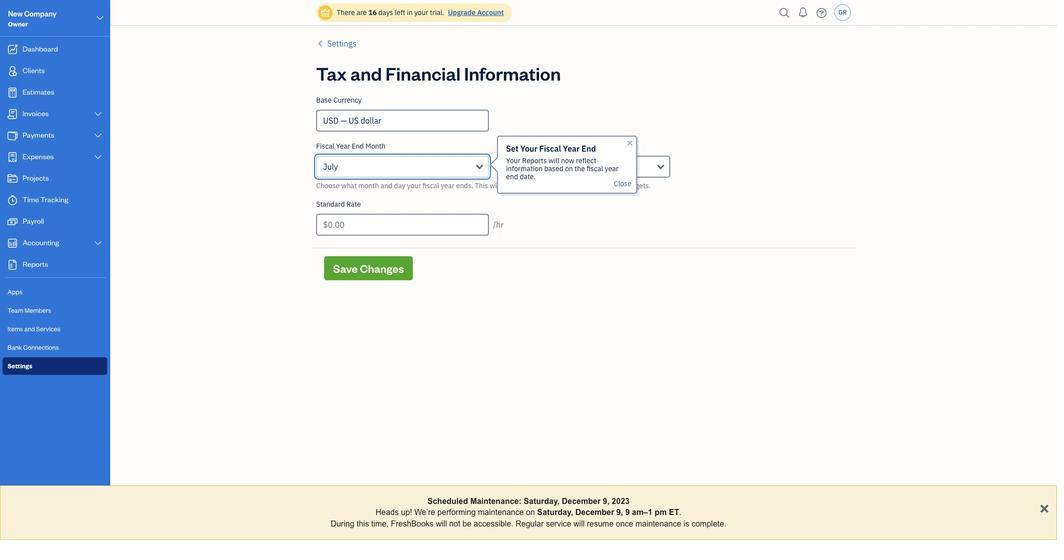 Task type: vqa. For each thing, say whether or not it's contained in the screenshot.
Phone corresponding to Add Business Phone
no



Task type: describe. For each thing, give the bounding box(es) containing it.
new
[[8, 9, 23, 19]]

bank connections
[[8, 344, 59, 352]]

once
[[616, 520, 634, 529]]

upgrade account link
[[446, 8, 504, 17]]

and left day
[[381, 181, 393, 191]]

projects link
[[3, 169, 107, 190]]

trial.
[[430, 8, 445, 17]]

company
[[24, 9, 57, 19]]

1 vertical spatial your
[[507, 156, 521, 165]]

date.
[[520, 172, 536, 181]]

this
[[357, 520, 369, 529]]

1 horizontal spatial be
[[503, 181, 511, 191]]

estimate image
[[7, 88, 19, 98]]

chevronleft image
[[316, 38, 326, 50]]

money image
[[7, 217, 19, 227]]

et
[[669, 509, 680, 518]]

expenses
[[23, 152, 54, 161]]

tax and financial information
[[316, 62, 561, 85]]

day
[[394, 181, 406, 191]]

expenses link
[[3, 147, 107, 168]]

will right service
[[574, 520, 585, 529]]

team members
[[8, 307, 51, 315]]

changes
[[360, 262, 404, 276]]

projects
[[23, 173, 49, 183]]

0 vertical spatial your
[[521, 144, 538, 154]]

month
[[359, 181, 379, 191]]

items and services link
[[3, 321, 107, 338]]

9
[[626, 509, 630, 518]]

end
[[507, 172, 518, 181]]

reflected
[[512, 181, 541, 191]]

chevron large down image for invoices
[[94, 110, 103, 118]]

team
[[8, 307, 23, 315]]

accounting link
[[3, 234, 107, 254]]

payments
[[23, 130, 54, 140]]

client image
[[7, 66, 19, 76]]

currency
[[334, 96, 362, 105]]

freshbooks
[[391, 520, 434, 529]]

timer image
[[7, 196, 19, 206]]

project image
[[7, 174, 19, 184]]

set your fiscal year end your reports will now reflect information based on the fiscal year end date. close
[[507, 144, 632, 189]]

report image
[[7, 260, 19, 270]]

month
[[366, 142, 386, 151]]

on inside set your fiscal year end your reports will now reflect information based on the fiscal year end date. close
[[565, 164, 573, 173]]

apps
[[8, 288, 22, 296]]

choose what month and day your fiscal year ends. this will be reflected by reports and dashboard widgets.
[[316, 181, 651, 191]]

invoices link
[[3, 104, 107, 125]]

regular
[[516, 520, 544, 529]]

reports link
[[3, 255, 107, 276]]

expense image
[[7, 152, 19, 162]]

0 vertical spatial 9,
[[603, 498, 610, 506]]

chart image
[[7, 239, 19, 249]]

31
[[505, 162, 514, 172]]

bank connections link
[[3, 339, 107, 357]]

based
[[545, 164, 564, 173]]

scheduled
[[428, 498, 468, 506]]

scheduled maintenance: saturday, december 9, 2023 heads up! we're performing maintenance on saturday, december 9, 9 am–1 pm et . during this time, freshbooks will not be accessible. regular service will resume once maintenance is complete.
[[331, 498, 727, 529]]

payment image
[[7, 131, 19, 141]]

left
[[395, 8, 406, 17]]

settings link
[[3, 358, 107, 376]]

performing
[[438, 509, 476, 518]]

gr button
[[835, 4, 852, 21]]

will inside set your fiscal year end your reports will now reflect information based on the fiscal year end date. close
[[549, 156, 560, 165]]

service
[[546, 520, 572, 529]]

payroll
[[23, 217, 44, 226]]

notifications image
[[796, 3, 812, 23]]

resume
[[587, 520, 614, 529]]

account
[[478, 8, 504, 17]]

time tracking
[[23, 195, 68, 205]]

chevron large down image for payments
[[94, 132, 103, 140]]

fiscal year end day
[[497, 142, 559, 151]]

information
[[507, 164, 543, 173]]

are
[[357, 8, 367, 17]]

team members link
[[3, 302, 107, 320]]

fiscal inside set your fiscal year end your reports will now reflect information based on the fiscal year end date. close
[[587, 164, 604, 173]]

not
[[450, 520, 461, 529]]

standard
[[316, 200, 345, 209]]

reflect
[[576, 156, 597, 165]]

and up currency
[[351, 62, 382, 85]]

go to help image
[[814, 5, 830, 20]]

0 vertical spatial chevron large down image
[[96, 12, 105, 24]]

invoice image
[[7, 109, 19, 119]]

clients link
[[3, 61, 107, 82]]

will right this
[[490, 181, 501, 191]]

year inside set your fiscal year end your reports will now reflect information based on the fiscal year end date. close
[[605, 164, 619, 173]]

information
[[464, 62, 561, 85]]

widgets.
[[625, 181, 651, 191]]

dashboard link
[[3, 40, 107, 60]]

will left not
[[436, 520, 447, 529]]

owner
[[8, 20, 28, 28]]

year for 31
[[517, 142, 531, 151]]

1 horizontal spatial 9,
[[617, 509, 624, 518]]

services
[[36, 325, 60, 333]]

bank
[[8, 344, 22, 352]]

and inside main element
[[24, 325, 35, 333]]

Currency text field
[[317, 111, 488, 131]]

apps link
[[3, 284, 107, 301]]

chevron large down image for expenses
[[94, 153, 103, 161]]

this
[[475, 181, 488, 191]]

× button
[[1040, 499, 1050, 517]]

1 vertical spatial december
[[576, 509, 615, 518]]

heads
[[376, 509, 399, 518]]

Fiscal Year End Day field
[[497, 156, 671, 178]]



Task type: locate. For each thing, give the bounding box(es) containing it.
0 vertical spatial chevron large down image
[[94, 110, 103, 118]]

0 horizontal spatial fiscal
[[316, 142, 335, 151]]

choose
[[316, 181, 340, 191]]

year up now in the top of the page
[[563, 144, 580, 154]]

1 horizontal spatial year
[[605, 164, 619, 173]]

items and services
[[8, 325, 60, 333]]

settings button
[[316, 38, 357, 50]]

close button
[[614, 179, 632, 189]]

am–1
[[632, 509, 653, 518]]

crown image
[[320, 7, 331, 18]]

1 horizontal spatial fiscal
[[587, 164, 604, 173]]

your down the 'set'
[[507, 156, 521, 165]]

set
[[507, 144, 519, 154]]

0 horizontal spatial fiscal
[[423, 181, 439, 191]]

your
[[521, 144, 538, 154], [507, 156, 521, 165]]

9,
[[603, 498, 610, 506], [617, 509, 624, 518]]

close image
[[626, 139, 634, 147]]

0 horizontal spatial maintenance
[[478, 509, 524, 518]]

chevron large down image down the payments link at the left top
[[94, 153, 103, 161]]

1 horizontal spatial on
[[565, 164, 573, 173]]

1 vertical spatial 9,
[[617, 509, 624, 518]]

reports inside set your fiscal year end your reports will now reflect information based on the fiscal year end date. close
[[522, 156, 547, 165]]

maintenance
[[478, 509, 524, 518], [636, 520, 682, 529]]

fiscal up july
[[316, 142, 335, 151]]

dashboard
[[589, 181, 623, 191]]

main element
[[0, 0, 135, 541]]

your right in
[[415, 8, 429, 17]]

1 vertical spatial chevron large down image
[[94, 132, 103, 140]]

end
[[352, 142, 364, 151], [533, 142, 545, 151], [582, 144, 596, 154]]

day
[[547, 142, 559, 151]]

1 horizontal spatial maintenance
[[636, 520, 682, 529]]

end left month
[[352, 142, 364, 151]]

days
[[379, 8, 393, 17]]

1 horizontal spatial end
[[533, 142, 545, 151]]

reports down accounting
[[23, 260, 48, 269]]

1 horizontal spatial fiscal
[[497, 142, 516, 151]]

saturday, up service
[[538, 509, 574, 518]]

and down the
[[576, 181, 588, 191]]

reports
[[551, 181, 574, 191]]

year up dashboard
[[605, 164, 619, 173]]

reports
[[522, 156, 547, 165], [23, 260, 48, 269]]

chevron large down image inside the payments link
[[94, 132, 103, 140]]

and right items
[[24, 325, 35, 333]]

0 vertical spatial be
[[503, 181, 511, 191]]

×
[[1040, 499, 1050, 517]]

1 vertical spatial chevron large down image
[[94, 153, 103, 161]]

settings
[[327, 39, 357, 49], [8, 362, 32, 370]]

fiscal up 31 at the left top
[[497, 142, 516, 151]]

.
[[680, 509, 682, 518]]

payments link
[[3, 126, 107, 146]]

1 vertical spatial saturday,
[[538, 509, 574, 518]]

0 vertical spatial your
[[415, 8, 429, 17]]

9, left 2023
[[603, 498, 610, 506]]

2 chevron large down image from the top
[[94, 153, 103, 161]]

base currency
[[316, 96, 362, 105]]

reports down fiscal year end day
[[522, 156, 547, 165]]

payroll link
[[3, 212, 107, 233]]

on left the
[[565, 164, 573, 173]]

2 vertical spatial chevron large down image
[[94, 240, 103, 248]]

save
[[333, 262, 358, 276]]

0 horizontal spatial year
[[336, 142, 350, 151]]

upgrade
[[448, 8, 476, 17]]

0 vertical spatial maintenance
[[478, 509, 524, 518]]

2 horizontal spatial end
[[582, 144, 596, 154]]

during
[[331, 520, 355, 529]]

1 vertical spatial settings
[[8, 362, 32, 370]]

on up regular
[[526, 509, 535, 518]]

be right not
[[463, 520, 472, 529]]

time
[[23, 195, 39, 205]]

time,
[[372, 520, 389, 529]]

end left day
[[533, 142, 545, 151]]

now
[[561, 156, 575, 165]]

year up information at the top of the page
[[517, 142, 531, 151]]

what
[[341, 181, 357, 191]]

end inside set your fiscal year end your reports will now reflect information based on the fiscal year end date. close
[[582, 144, 596, 154]]

be inside "scheduled maintenance: saturday, december 9, 2023 heads up! we're performing maintenance on saturday, december 9, 9 am–1 pm et . during this time, freshbooks will not be accessible. regular service will resume once maintenance is complete."
[[463, 520, 472, 529]]

maintenance down the maintenance:
[[478, 509, 524, 518]]

there are 16 days left in your trial. upgrade account
[[337, 8, 504, 17]]

1 horizontal spatial reports
[[522, 156, 547, 165]]

1 vertical spatial on
[[526, 509, 535, 518]]

members
[[25, 307, 51, 315]]

Standard Rate text field
[[316, 214, 489, 236]]

invoices
[[23, 109, 49, 118]]

save changes
[[333, 262, 404, 276]]

will
[[549, 156, 560, 165], [490, 181, 501, 191], [436, 520, 447, 529], [574, 520, 585, 529]]

maintenance down pm
[[636, 520, 682, 529]]

standard rate
[[316, 200, 361, 209]]

0 vertical spatial year
[[605, 164, 619, 173]]

1 vertical spatial fiscal
[[423, 181, 439, 191]]

end for july
[[352, 142, 364, 151]]

1 horizontal spatial settings
[[327, 39, 357, 49]]

× dialog
[[0, 486, 1058, 541]]

0 horizontal spatial be
[[463, 520, 472, 529]]

will left now in the top of the page
[[549, 156, 560, 165]]

by
[[542, 181, 550, 191]]

0 vertical spatial reports
[[522, 156, 547, 165]]

1 vertical spatial maintenance
[[636, 520, 682, 529]]

your right day
[[407, 181, 421, 191]]

save changes button
[[324, 257, 413, 281]]

the
[[575, 164, 585, 173]]

fiscal for 31
[[497, 142, 516, 151]]

0 vertical spatial settings
[[327, 39, 357, 49]]

0 horizontal spatial settings
[[8, 362, 32, 370]]

year left ends.
[[441, 181, 455, 191]]

0 vertical spatial on
[[565, 164, 573, 173]]

/hr
[[493, 220, 504, 230]]

0 horizontal spatial end
[[352, 142, 364, 151]]

settings down bank
[[8, 362, 32, 370]]

fiscal up based
[[540, 144, 561, 154]]

year for july
[[336, 142, 350, 151]]

be
[[503, 181, 511, 191], [463, 520, 472, 529]]

complete.
[[692, 520, 727, 529]]

settings inside main element
[[8, 362, 32, 370]]

chevron large down image inside "invoices" link
[[94, 110, 103, 118]]

fiscal right day
[[423, 181, 439, 191]]

maintenance:
[[471, 498, 522, 506]]

close
[[614, 179, 632, 189]]

settings inside 'button'
[[327, 39, 357, 49]]

on inside "scheduled maintenance: saturday, december 9, 2023 heads up! we're performing maintenance on saturday, december 9, 9 am–1 pm et . during this time, freshbooks will not be accessible. regular service will resume once maintenance is complete."
[[526, 509, 535, 518]]

2023
[[612, 498, 630, 506]]

connections
[[23, 344, 59, 352]]

dashboard image
[[7, 45, 19, 55]]

1 chevron large down image from the top
[[94, 110, 103, 118]]

0 vertical spatial saturday,
[[524, 498, 560, 506]]

1 vertical spatial your
[[407, 181, 421, 191]]

new company owner
[[8, 9, 57, 28]]

0 horizontal spatial year
[[441, 181, 455, 191]]

2 horizontal spatial year
[[563, 144, 580, 154]]

saturday, up regular
[[524, 498, 560, 506]]

tax
[[316, 62, 347, 85]]

reports inside reports link
[[23, 260, 48, 269]]

fiscal right the
[[587, 164, 604, 173]]

settings right chevronleft icon
[[327, 39, 357, 49]]

chevron large down image
[[94, 110, 103, 118], [94, 153, 103, 161]]

estimates
[[23, 87, 54, 97]]

chevron large down image down estimates link
[[94, 110, 103, 118]]

estimates link
[[3, 83, 107, 103]]

chevron large down image for accounting
[[94, 240, 103, 248]]

0 horizontal spatial reports
[[23, 260, 48, 269]]

your right the 'set'
[[521, 144, 538, 154]]

base
[[316, 96, 332, 105]]

16
[[369, 8, 377, 17]]

0 horizontal spatial on
[[526, 509, 535, 518]]

2 horizontal spatial fiscal
[[540, 144, 561, 154]]

1 vertical spatial year
[[441, 181, 455, 191]]

july
[[323, 162, 338, 172]]

chevron large down image
[[96, 12, 105, 24], [94, 132, 103, 140], [94, 240, 103, 248]]

0 vertical spatial december
[[562, 498, 601, 506]]

1 vertical spatial reports
[[23, 260, 48, 269]]

1 vertical spatial be
[[463, 520, 472, 529]]

year inside set your fiscal year end your reports will now reflect information based on the fiscal year end date. close
[[563, 144, 580, 154]]

is
[[684, 520, 690, 529]]

search image
[[777, 5, 793, 20]]

ends.
[[456, 181, 474, 191]]

saturday,
[[524, 498, 560, 506], [538, 509, 574, 518]]

dashboard
[[23, 44, 58, 54]]

chevron large down image inside accounting link
[[94, 240, 103, 248]]

items
[[8, 325, 23, 333]]

be down 31 at the left top
[[503, 181, 511, 191]]

1 horizontal spatial year
[[517, 142, 531, 151]]

9, left 9
[[617, 509, 624, 518]]

fiscal year end month
[[316, 142, 386, 151]]

end for 31
[[533, 142, 545, 151]]

fiscal inside set your fiscal year end your reports will now reflect information based on the fiscal year end date. close
[[540, 144, 561, 154]]

up!
[[401, 509, 412, 518]]

0 vertical spatial fiscal
[[587, 164, 604, 173]]

0 horizontal spatial 9,
[[603, 498, 610, 506]]

year up july
[[336, 142, 350, 151]]

there
[[337, 8, 355, 17]]

Fiscal Year End Month field
[[316, 156, 489, 178]]

chevron large down image inside expenses 'link'
[[94, 153, 103, 161]]

fiscal for july
[[316, 142, 335, 151]]

accounting
[[23, 238, 59, 248]]

end up the reflect
[[582, 144, 596, 154]]

clients
[[23, 66, 45, 75]]

rate
[[347, 200, 361, 209]]



